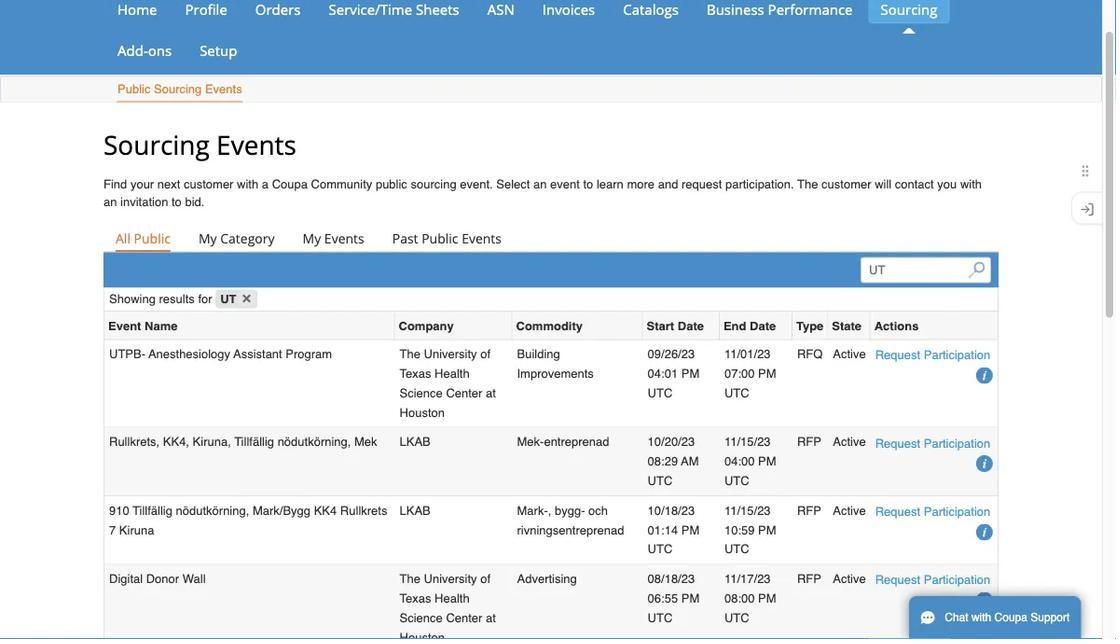Task type: locate. For each thing, give the bounding box(es) containing it.
utc for 11/01/23 07:00 pm utc
[[725, 386, 750, 400]]

of for building improvements
[[481, 347, 491, 361]]

digital
[[109, 572, 143, 586]]

request for 11/15/23 10:59 pm utc
[[876, 505, 921, 519]]

active for 11/17/23 08:00 pm utc
[[834, 572, 867, 586]]

utc down 08:29 at the bottom right of page
[[648, 474, 673, 488]]

with right chat on the bottom
[[972, 611, 992, 624]]

utc inside 10/20/23 08:29 am utc
[[648, 474, 673, 488]]

bygg-
[[555, 504, 586, 518]]

2 date from the left
[[750, 319, 777, 333]]

request participation button for 11/01/23 07:00 pm utc
[[876, 345, 991, 365]]

all
[[116, 229, 131, 247]]

10/18/23
[[648, 504, 695, 518]]

1 vertical spatial at
[[486, 611, 496, 625]]

lkab right mek
[[400, 435, 431, 449]]

select
[[497, 177, 530, 191]]

public right all
[[134, 229, 171, 247]]

pm for 06:55
[[682, 591, 700, 605]]

1 science from the top
[[400, 386, 443, 400]]

of for advertising
[[481, 572, 491, 586]]

type button
[[797, 316, 824, 335]]

tillfällig right kiruna,
[[234, 435, 274, 449]]

company button
[[399, 316, 454, 335]]

1 the university of texas health science center at houston from the top
[[400, 347, 496, 419]]

11/15/23 04:00 pm utc
[[725, 435, 777, 488]]

tab list
[[104, 225, 999, 251]]

3 active from the top
[[834, 504, 867, 518]]

date right end
[[750, 319, 777, 333]]

ons
[[148, 41, 172, 60]]

utc down 06:55
[[648, 611, 673, 625]]

utc for 09/26/23 04:01 pm utc
[[648, 386, 673, 400]]

2 the university of texas health science center at houston from the top
[[400, 572, 496, 639]]

1 vertical spatial tillfällig
[[133, 504, 173, 518]]

1 customer from the left
[[184, 177, 234, 191]]

event
[[551, 177, 580, 191]]

an down find
[[104, 195, 117, 209]]

type state
[[797, 319, 862, 333]]

1 at from the top
[[486, 386, 496, 400]]

1 vertical spatial the university of texas health science center at houston
[[400, 572, 496, 639]]

utc for 10/20/23 08:29 am utc
[[648, 474, 673, 488]]

0 vertical spatial rfp
[[798, 435, 822, 449]]

2 science from the top
[[400, 611, 443, 625]]

1 texas from the top
[[400, 367, 432, 381]]

1 active from the top
[[834, 347, 867, 361]]

0 vertical spatial university
[[424, 347, 477, 361]]

my for my events
[[303, 229, 321, 247]]

with
[[237, 177, 259, 191], [961, 177, 983, 191], [972, 611, 992, 624]]

0 vertical spatial nödutkörning,
[[278, 435, 351, 449]]

1 university from the top
[[424, 347, 477, 361]]

request participation for 11/15/23 04:00 pm utc
[[876, 436, 991, 450]]

3 request participation button from the top
[[876, 502, 991, 521]]

utc inside 11/01/23 07:00 pm utc
[[725, 386, 750, 400]]

0 vertical spatial science
[[400, 386, 443, 400]]

2 at from the top
[[486, 611, 496, 625]]

customer up bid.
[[184, 177, 234, 191]]

1 vertical spatial science
[[400, 611, 443, 625]]

rullkrets
[[340, 504, 388, 518]]

date for end date
[[750, 319, 777, 333]]

find your next customer with a coupa community public sourcing event. select an event to learn more and request participation. the customer will contact you with an invitation to bid.
[[104, 177, 983, 209]]

events inside 'link'
[[462, 229, 502, 247]]

participation for 11/15/23 10:59 pm utc
[[925, 505, 991, 519]]

2 request from the top
[[876, 436, 921, 450]]

4 request participation button from the top
[[876, 570, 991, 590]]

nödutkörning, down kiruna,
[[176, 504, 249, 518]]

public for all
[[134, 229, 171, 247]]

utc for 10/18/23 01:14 pm utc
[[648, 542, 673, 556]]

0 horizontal spatial coupa
[[272, 177, 308, 191]]

4 request participation from the top
[[876, 573, 991, 587]]

tillfällig inside "910 tillfällig nödutkörning, mark/bygg kk4 rullkrets 7 kiruna"
[[133, 504, 173, 518]]

1 vertical spatial university
[[424, 572, 477, 586]]

pm down 10/18/23
[[682, 523, 700, 537]]

lkab for 910 tillfällig nödutkörning, mark/bygg kk4 rullkrets 7 kiruna
[[400, 504, 431, 518]]

the university of texas health science center at houston for advertising
[[400, 572, 496, 639]]

pm down 11/01/23
[[759, 367, 777, 381]]

1 vertical spatial lkab
[[400, 504, 431, 518]]

0 vertical spatial houston
[[400, 405, 445, 419]]

coupa left support
[[995, 611, 1028, 624]]

you
[[938, 177, 958, 191]]

1 of from the top
[[481, 347, 491, 361]]

to
[[584, 177, 594, 191], [172, 195, 182, 209]]

clear filter image
[[238, 290, 255, 307]]

0 vertical spatial lkab
[[400, 435, 431, 449]]

utc down 04:01 at the bottom of page
[[648, 386, 673, 400]]

pm inside 09/26/23 04:01 pm utc
[[682, 367, 700, 381]]

2 university from the top
[[424, 572, 477, 586]]

at for advertising
[[486, 611, 496, 625]]

ut
[[220, 292, 237, 306]]

1 horizontal spatial nödutkörning,
[[278, 435, 351, 449]]

participation
[[925, 348, 991, 362], [925, 436, 991, 450], [925, 505, 991, 519], [925, 573, 991, 587]]

2 of from the top
[[481, 572, 491, 586]]

04:01
[[648, 367, 679, 381]]

to left bid.
[[172, 195, 182, 209]]

2 texas from the top
[[400, 591, 432, 605]]

to left learn
[[584, 177, 594, 191]]

university for building improvements
[[424, 347, 477, 361]]

3 participation from the top
[[925, 505, 991, 519]]

of left advertising
[[481, 572, 491, 586]]

pm right 10:59
[[759, 523, 777, 537]]

lkab right rullkrets
[[400, 504, 431, 518]]

tillfällig
[[234, 435, 274, 449], [133, 504, 173, 518]]

utc down 01:14 in the right of the page
[[648, 542, 673, 556]]

0 vertical spatial at
[[486, 386, 496, 400]]

request participation button for 11/15/23 10:59 pm utc
[[876, 502, 991, 521]]

1 vertical spatial 11/15/23
[[725, 504, 771, 518]]

bid.
[[185, 195, 205, 209]]

1 vertical spatial center
[[446, 611, 483, 625]]

4 active from the top
[[834, 572, 867, 586]]

0 vertical spatial of
[[481, 347, 491, 361]]

2 request participation button from the top
[[876, 433, 991, 453]]

date inside button
[[750, 319, 777, 333]]

1 vertical spatial texas
[[400, 591, 432, 605]]

1 vertical spatial of
[[481, 572, 491, 586]]

utc inside 11/15/23 10:59 pm utc
[[725, 542, 750, 556]]

11/15/23 inside 11/15/23 04:00 pm utc
[[725, 435, 771, 449]]

rfp
[[798, 435, 822, 449], [798, 504, 822, 518], [798, 572, 822, 586]]

mek-entreprenad
[[517, 435, 610, 449]]

utc inside "11/17/23 08:00 pm utc"
[[725, 611, 750, 625]]

1 horizontal spatial customer
[[822, 177, 872, 191]]

pm inside '10/18/23 01:14 pm utc'
[[682, 523, 700, 537]]

start date button
[[647, 316, 705, 335]]

at
[[486, 386, 496, 400], [486, 611, 496, 625]]

utc inside 08/18/23 06:55 pm utc
[[648, 611, 673, 625]]

1 request participation button from the top
[[876, 345, 991, 365]]

of left building on the bottom of the page
[[481, 347, 491, 361]]

1 health from the top
[[435, 367, 470, 381]]

2 request participation from the top
[[876, 436, 991, 450]]

participation for 11/17/23 08:00 pm utc
[[925, 573, 991, 587]]

11/17/23
[[725, 572, 771, 586]]

university
[[424, 347, 477, 361], [424, 572, 477, 586]]

utc down 04:00
[[725, 474, 750, 488]]

participation for 11/01/23 07:00 pm utc
[[925, 348, 991, 362]]

910 tillfällig nödutkörning, mark/bygg kk4 rullkrets 7 kiruna
[[109, 504, 388, 537]]

request participation button for 11/15/23 04:00 pm utc
[[876, 433, 991, 453]]

0 horizontal spatial nödutkörning,
[[176, 504, 249, 518]]

2 vertical spatial rfp
[[798, 572, 822, 586]]

center for building improvements
[[446, 386, 483, 400]]

health for advertising
[[435, 591, 470, 605]]

rfp right 11/15/23 04:00 pm utc
[[798, 435, 822, 449]]

my down bid.
[[199, 229, 217, 247]]

10:59
[[725, 523, 755, 537]]

event.
[[460, 177, 493, 191]]

of
[[481, 347, 491, 361], [481, 572, 491, 586]]

rfp right 11/15/23 10:59 pm utc
[[798, 504, 822, 518]]

request participation
[[876, 348, 991, 362], [876, 436, 991, 450], [876, 505, 991, 519], [876, 573, 991, 587]]

0 vertical spatial sourcing
[[154, 82, 202, 96]]

utc for 11/15/23 04:00 pm utc
[[725, 474, 750, 488]]

utc inside 11/15/23 04:00 pm utc
[[725, 474, 750, 488]]

events down the 'event.' in the left of the page
[[462, 229, 502, 247]]

1 vertical spatial rfp
[[798, 504, 822, 518]]

utpb- anesthesiology assistant program
[[109, 347, 332, 361]]

2 my from the left
[[303, 229, 321, 247]]

1 11/15/23 from the top
[[725, 435, 771, 449]]

11/15/23 up 04:00
[[725, 435, 771, 449]]

public right past
[[422, 229, 459, 247]]

3 request participation from the top
[[876, 505, 991, 519]]

event name button
[[108, 316, 178, 335]]

0 horizontal spatial my
[[199, 229, 217, 247]]

lkab
[[400, 435, 431, 449], [400, 504, 431, 518]]

my down community
[[303, 229, 321, 247]]

0 horizontal spatial customer
[[184, 177, 234, 191]]

utc down 10:59
[[725, 542, 750, 556]]

texas for advertising
[[400, 591, 432, 605]]

0 vertical spatial the university of texas health science center at houston
[[400, 347, 496, 419]]

utc inside 09/26/23 04:01 pm utc
[[648, 386, 673, 400]]

the
[[798, 177, 819, 191], [400, 347, 421, 361], [400, 572, 421, 586]]

sourcing up next
[[104, 126, 210, 162]]

3 rfp from the top
[[798, 572, 822, 586]]

1 center from the top
[[446, 386, 483, 400]]

pm inside 11/15/23 04:00 pm utc
[[759, 454, 777, 468]]

06:55
[[648, 591, 679, 605]]

my for my category
[[199, 229, 217, 247]]

pm inside 11/15/23 10:59 pm utc
[[759, 523, 777, 537]]

11/15/23
[[725, 435, 771, 449], [725, 504, 771, 518]]

coupa
[[272, 177, 308, 191], [995, 611, 1028, 624]]

an left event
[[534, 177, 547, 191]]

pm for 01:14
[[682, 523, 700, 537]]

sourcing down ons
[[154, 82, 202, 96]]

with left a at the left top of page
[[237, 177, 259, 191]]

actions
[[875, 319, 920, 333]]

mek
[[355, 435, 378, 449]]

request participation button
[[876, 345, 991, 365], [876, 433, 991, 453], [876, 502, 991, 521], [876, 570, 991, 590]]

chat with coupa support
[[946, 611, 1071, 624]]

0 vertical spatial texas
[[400, 367, 432, 381]]

pm down 11/17/23
[[759, 591, 777, 605]]

active for 11/15/23 10:59 pm utc
[[834, 504, 867, 518]]

pm inside "11/17/23 08:00 pm utc"
[[759, 591, 777, 605]]

customer
[[184, 177, 234, 191], [822, 177, 872, 191]]

rfp right 11/17/23
[[798, 572, 822, 586]]

the university of texas health science center at houston for building improvements
[[400, 347, 496, 419]]

public down the add-
[[118, 82, 151, 96]]

11/15/23 up 10:59
[[725, 504, 771, 518]]

active for 11/01/23 07:00 pm utc
[[834, 347, 867, 361]]

2 rfp from the top
[[798, 504, 822, 518]]

2 11/15/23 from the top
[[725, 504, 771, 518]]

science for building improvements
[[400, 386, 443, 400]]

1 lkab from the top
[[400, 435, 431, 449]]

events up a at the left top of page
[[217, 126, 297, 162]]

1 vertical spatial to
[[172, 195, 182, 209]]

0 horizontal spatial to
[[172, 195, 182, 209]]

pm
[[682, 367, 700, 381], [759, 367, 777, 381], [759, 454, 777, 468], [682, 523, 700, 537], [759, 523, 777, 537], [682, 591, 700, 605], [759, 591, 777, 605]]

coupa right a at the left top of page
[[272, 177, 308, 191]]

utpb-
[[109, 347, 146, 361]]

houston for building improvements
[[400, 405, 445, 419]]

0 vertical spatial center
[[446, 386, 483, 400]]

kk4
[[314, 504, 337, 518]]

end date button
[[724, 316, 777, 335]]

0 vertical spatial tillfällig
[[234, 435, 274, 449]]

0 horizontal spatial tillfällig
[[133, 504, 173, 518]]

kiruna
[[119, 523, 154, 537]]

1 date from the left
[[678, 319, 705, 333]]

participation.
[[726, 177, 795, 191]]

11/15/23 inside 11/15/23 10:59 pm utc
[[725, 504, 771, 518]]

2 participation from the top
[[925, 436, 991, 450]]

rivningsentreprenad
[[517, 523, 625, 537]]

mark-, bygg- och rivningsentreprenad
[[517, 504, 625, 537]]

0 vertical spatial coupa
[[272, 177, 308, 191]]

find
[[104, 177, 127, 191]]

add-ons link
[[105, 36, 184, 64]]

2 lkab from the top
[[400, 504, 431, 518]]

request participation for 11/01/23 07:00 pm utc
[[876, 348, 991, 362]]

pm for 04:00
[[759, 454, 777, 468]]

date right start at the right of the page
[[678, 319, 705, 333]]

pm right 04:00
[[759, 454, 777, 468]]

0 horizontal spatial date
[[678, 319, 705, 333]]

public for past
[[422, 229, 459, 247]]

nödutkörning, left mek
[[278, 435, 351, 449]]

past
[[393, 229, 419, 247]]

1 vertical spatial the
[[400, 347, 421, 361]]

2 houston from the top
[[400, 630, 445, 639]]

public inside 'link'
[[422, 229, 459, 247]]

01:14
[[648, 523, 679, 537]]

1 rfp from the top
[[798, 435, 822, 449]]

houston
[[400, 405, 445, 419], [400, 630, 445, 639]]

1 vertical spatial health
[[435, 591, 470, 605]]

building
[[517, 347, 561, 361]]

0 vertical spatial the
[[798, 177, 819, 191]]

1 my from the left
[[199, 229, 217, 247]]

health
[[435, 367, 470, 381], [435, 591, 470, 605]]

0 vertical spatial 11/15/23
[[725, 435, 771, 449]]

my
[[199, 229, 217, 247], [303, 229, 321, 247]]

events down the setup link
[[205, 82, 242, 96]]

texas for building improvements
[[400, 367, 432, 381]]

07:00
[[725, 367, 755, 381]]

the university of texas health science center at houston
[[400, 347, 496, 419], [400, 572, 496, 639]]

0 vertical spatial health
[[435, 367, 470, 381]]

2 center from the top
[[446, 611, 483, 625]]

1 request participation from the top
[[876, 348, 991, 362]]

digital donor wall
[[109, 572, 206, 586]]

0 vertical spatial to
[[584, 177, 594, 191]]

1 houston from the top
[[400, 405, 445, 419]]

events
[[205, 82, 242, 96], [217, 126, 297, 162], [325, 229, 365, 247], [462, 229, 502, 247]]

date inside button
[[678, 319, 705, 333]]

utc inside '10/18/23 01:14 pm utc'
[[648, 542, 673, 556]]

1 request from the top
[[876, 348, 921, 362]]

pm down the 08/18/23
[[682, 591, 700, 605]]

1 horizontal spatial date
[[750, 319, 777, 333]]

2 vertical spatial the
[[400, 572, 421, 586]]

am
[[682, 454, 699, 468]]

10/20/23 08:29 am utc
[[648, 435, 699, 488]]

pm for 04:01
[[682, 367, 700, 381]]

1 vertical spatial an
[[104, 195, 117, 209]]

request participation for 11/17/23 08:00 pm utc
[[876, 573, 991, 587]]

utc down 07:00
[[725, 386, 750, 400]]

tillfällig up kiruna
[[133, 504, 173, 518]]

4 participation from the top
[[925, 573, 991, 587]]

1 horizontal spatial coupa
[[995, 611, 1028, 624]]

tab list containing all public
[[104, 225, 999, 251]]

customer left the will
[[822, 177, 872, 191]]

1 vertical spatial coupa
[[995, 611, 1028, 624]]

,
[[548, 504, 552, 518]]

2 health from the top
[[435, 591, 470, 605]]

1 horizontal spatial tillfällig
[[234, 435, 274, 449]]

texas
[[400, 367, 432, 381], [400, 591, 432, 605]]

coupa inside button
[[995, 611, 1028, 624]]

utc down 08:00
[[725, 611, 750, 625]]

commodity button
[[517, 316, 583, 335]]

0 vertical spatial an
[[534, 177, 547, 191]]

pm inside 11/01/23 07:00 pm utc
[[759, 367, 777, 381]]

1 horizontal spatial my
[[303, 229, 321, 247]]

a
[[262, 177, 269, 191]]

pm inside 08/18/23 06:55 pm utc
[[682, 591, 700, 605]]

3 request from the top
[[876, 505, 921, 519]]

1 vertical spatial houston
[[400, 630, 445, 639]]

date
[[678, 319, 705, 333], [750, 319, 777, 333]]

end date
[[724, 319, 777, 333]]

2 active from the top
[[834, 435, 867, 449]]

1 vertical spatial nödutkörning,
[[176, 504, 249, 518]]

company
[[399, 319, 454, 333]]

4 request from the top
[[876, 573, 921, 587]]

sourcing
[[411, 177, 457, 191]]

pm down 09/26/23
[[682, 367, 700, 381]]

1 participation from the top
[[925, 348, 991, 362]]

my events link
[[291, 225, 377, 251]]

past public events
[[393, 229, 502, 247]]

1 horizontal spatial to
[[584, 177, 594, 191]]



Task type: vqa. For each thing, say whether or not it's contained in the screenshot.


Task type: describe. For each thing, give the bounding box(es) containing it.
for
[[198, 292, 212, 306]]

pm for 07:00
[[759, 367, 777, 381]]

invitation
[[120, 195, 168, 209]]

Search text field
[[861, 257, 992, 283]]

public sourcing events link
[[117, 78, 243, 102]]

participation for 11/15/23 04:00 pm utc
[[925, 436, 991, 450]]

10/20/23
[[648, 435, 695, 449]]

09/26/23
[[648, 347, 695, 361]]

08/18/23
[[648, 572, 695, 586]]

setup
[[200, 41, 237, 60]]

rfp for 11/15/23 04:00 pm utc
[[798, 435, 822, 449]]

end
[[724, 319, 747, 333]]

1 vertical spatial sourcing
[[104, 126, 210, 162]]

will
[[875, 177, 892, 191]]

request for 11/15/23 04:00 pm utc
[[876, 436, 921, 450]]

setup link
[[188, 36, 250, 64]]

coupa inside find your next customer with a coupa community public sourcing event. select an event to learn more and request participation. the customer will contact you with an invitation to bid.
[[272, 177, 308, 191]]

center for advertising
[[446, 611, 483, 625]]

request participation button for 11/17/23 08:00 pm utc
[[876, 570, 991, 590]]

kk4,
[[163, 435, 189, 449]]

1 horizontal spatial an
[[534, 177, 547, 191]]

the for building improvements
[[400, 347, 421, 361]]

university for advertising
[[424, 572, 477, 586]]

11/01/23
[[725, 347, 771, 361]]

rullkrets,
[[109, 435, 160, 449]]

rullkrets, kk4, kiruna, tillfällig nödutkörning, mek
[[109, 435, 378, 449]]

add-
[[118, 41, 148, 60]]

with inside button
[[972, 611, 992, 624]]

the inside find your next customer with a coupa community public sourcing event. select an event to learn more and request participation. the customer will contact you with an invitation to bid.
[[798, 177, 819, 191]]

10/18/23 01:14 pm utc
[[648, 504, 700, 556]]

improvements
[[517, 367, 594, 381]]

11/01/23 07:00 pm utc
[[725, 347, 777, 400]]

rfq
[[798, 347, 823, 361]]

910
[[109, 504, 129, 518]]

support
[[1031, 611, 1071, 624]]

08:00
[[725, 591, 755, 605]]

event name
[[108, 319, 178, 333]]

start date
[[647, 319, 705, 333]]

at for building improvements
[[486, 386, 496, 400]]

request
[[682, 177, 723, 191]]

pm for 10:59
[[759, 523, 777, 537]]

public sourcing events
[[118, 82, 242, 96]]

nödutkörning, inside "910 tillfällig nödutkörning, mark/bygg kk4 rullkrets 7 kiruna"
[[176, 504, 249, 518]]

science for advertising
[[400, 611, 443, 625]]

utc for 08/18/23 06:55 pm utc
[[648, 611, 673, 625]]

08:29
[[648, 454, 679, 468]]

request for 11/01/23 07:00 pm utc
[[876, 348, 921, 362]]

event
[[108, 319, 141, 333]]

name
[[145, 319, 178, 333]]

type
[[797, 319, 824, 333]]

mark-
[[517, 504, 548, 518]]

04:00
[[725, 454, 755, 468]]

request participation for 11/15/23 10:59 pm utc
[[876, 505, 991, 519]]

0 horizontal spatial an
[[104, 195, 117, 209]]

pm for 08:00
[[759, 591, 777, 605]]

with right you
[[961, 177, 983, 191]]

kiruna,
[[193, 435, 231, 449]]

rfp for 11/15/23 10:59 pm utc
[[798, 504, 822, 518]]

11/17/23 08:00 pm utc
[[725, 572, 777, 625]]

health for building improvements
[[435, 367, 470, 381]]

2 customer from the left
[[822, 177, 872, 191]]

7
[[109, 523, 116, 537]]

commodity
[[517, 319, 583, 333]]

chat with coupa support button
[[910, 596, 1082, 639]]

actions button
[[875, 316, 920, 335]]

next
[[158, 177, 180, 191]]

events down community
[[325, 229, 365, 247]]

utc for 11/17/23 08:00 pm utc
[[725, 611, 750, 625]]

09/26/23 04:01 pm utc
[[648, 347, 700, 400]]

active for 11/15/23 04:00 pm utc
[[834, 435, 867, 449]]

showing results for
[[109, 292, 216, 306]]

sourcing events
[[104, 126, 297, 162]]

request for 11/17/23 08:00 pm utc
[[876, 573, 921, 587]]

building improvements
[[517, 347, 594, 381]]

11/15/23 for 10:59
[[725, 504, 771, 518]]

utc for 11/15/23 10:59 pm utc
[[725, 542, 750, 556]]

my category link
[[187, 225, 287, 251]]

mark/bygg
[[253, 504, 311, 518]]

more
[[627, 177, 655, 191]]

chat
[[946, 611, 969, 624]]

start
[[647, 319, 675, 333]]

results
[[159, 292, 195, 306]]

11/15/23 10:59 pm utc
[[725, 504, 777, 556]]

lkab for rullkrets, kk4, kiruna, tillfällig nödutkörning, mek
[[400, 435, 431, 449]]

my events
[[303, 229, 365, 247]]

category
[[220, 229, 275, 247]]

och
[[589, 504, 608, 518]]

contact
[[896, 177, 935, 191]]

date for start date
[[678, 319, 705, 333]]

my category
[[199, 229, 275, 247]]

program
[[286, 347, 332, 361]]

donor
[[146, 572, 179, 586]]

public
[[376, 177, 408, 191]]

assistant
[[234, 347, 282, 361]]

houston for advertising
[[400, 630, 445, 639]]

past public events link
[[380, 225, 514, 251]]

the for advertising
[[400, 572, 421, 586]]

anesthesiology
[[149, 347, 231, 361]]

rfp for 11/17/23 08:00 pm utc
[[798, 572, 822, 586]]

state
[[833, 319, 862, 333]]

all public link
[[104, 225, 183, 251]]

search image
[[969, 262, 986, 278]]

entreprenad
[[544, 435, 610, 449]]

11/15/23 for 04:00
[[725, 435, 771, 449]]



